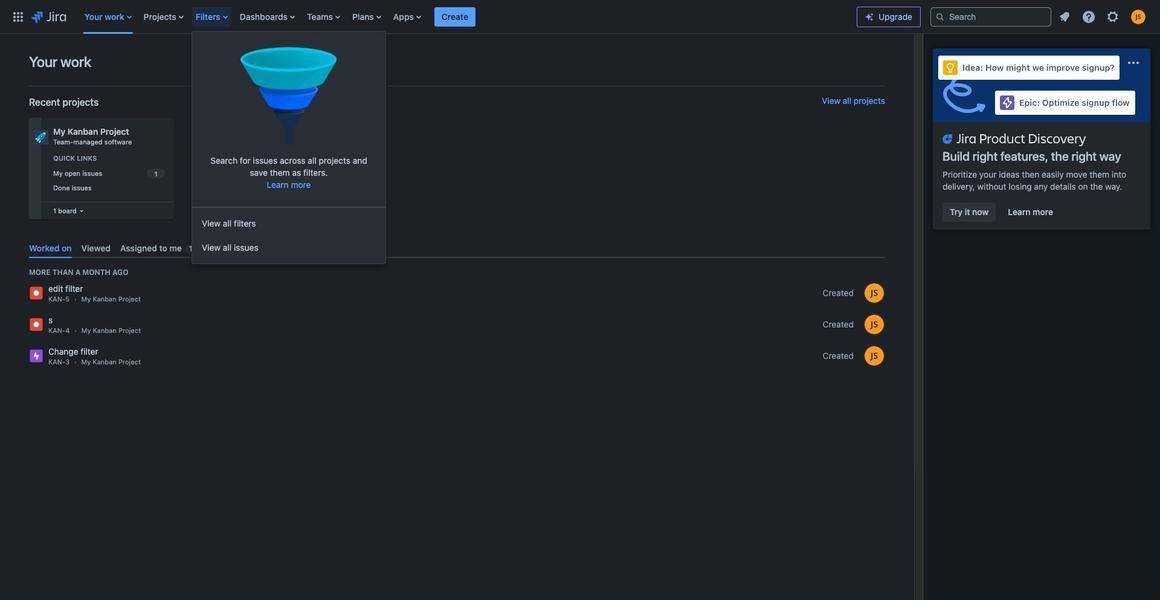 Task type: describe. For each thing, give the bounding box(es) containing it.
notifications image
[[1058, 9, 1072, 24]]

more image
[[1127, 56, 1141, 70]]

appswitcher icon image
[[11, 9, 25, 24]]

settings image
[[1106, 9, 1121, 24]]



Task type: locate. For each thing, give the bounding box(es) containing it.
tab list
[[24, 239, 885, 258]]

jira product discovery image
[[933, 50, 1141, 120], [943, 132, 1087, 146], [943, 132, 1087, 146]]

None search field
[[931, 7, 1052, 26]]

your profile and settings image
[[1131, 9, 1146, 24]]

2 list item from the left
[[434, 0, 476, 34]]

Search field
[[931, 7, 1052, 26]]

list item
[[192, 0, 232, 34], [434, 0, 476, 34]]

primary element
[[7, 0, 857, 264]]

0 horizontal spatial list item
[[192, 0, 232, 34]]

0 horizontal spatial list
[[78, 0, 857, 264]]

1 horizontal spatial list item
[[434, 0, 476, 34]]

search image
[[936, 12, 945, 21]]

jira image
[[31, 9, 66, 24], [31, 9, 66, 24]]

1 list item from the left
[[192, 0, 232, 34]]

banner
[[0, 0, 1160, 264]]

help image
[[1082, 9, 1096, 24]]

list
[[78, 0, 857, 264], [1054, 6, 1153, 27]]

1 horizontal spatial list
[[1054, 6, 1153, 27]]



Task type: vqa. For each thing, say whether or not it's contained in the screenshot.
banner
yes



